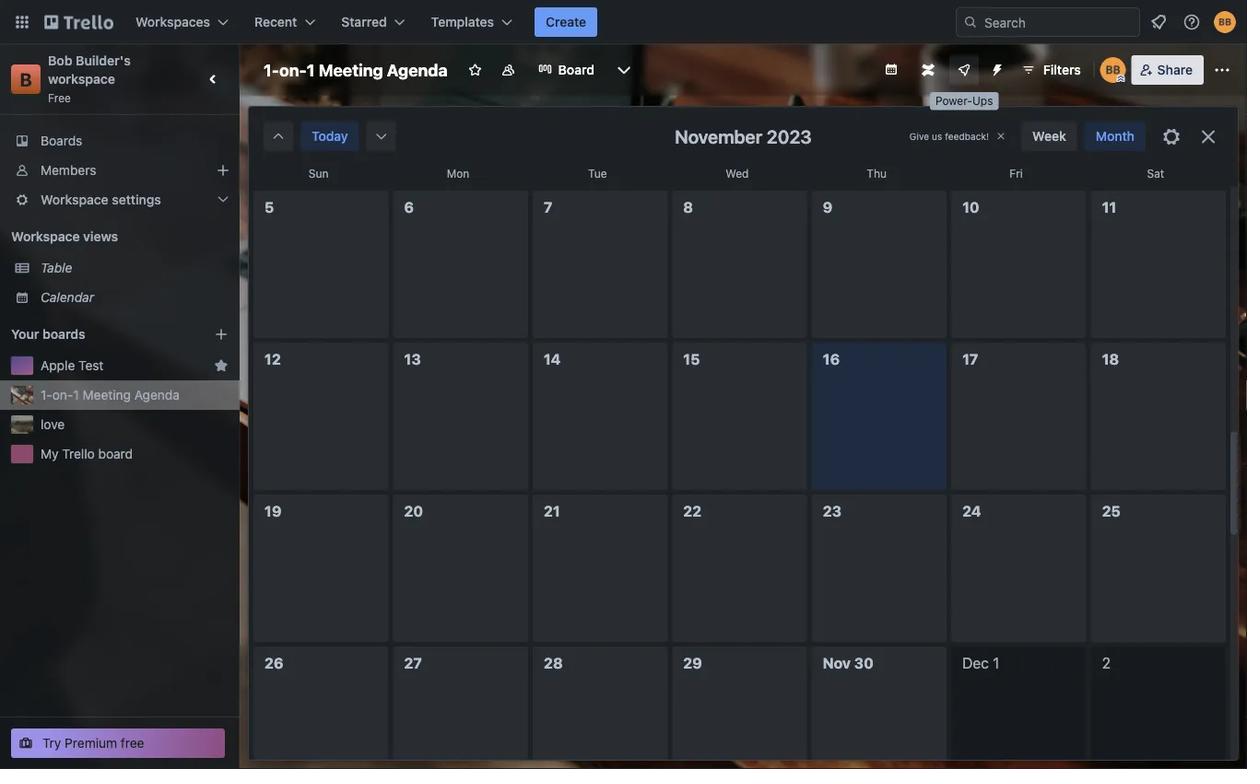 Task type: locate. For each thing, give the bounding box(es) containing it.
18
[[1102, 351, 1120, 368]]

22
[[683, 503, 702, 520]]

0 horizontal spatial 1-on-1 meeting agenda
[[41, 388, 180, 403]]

back to home image
[[44, 7, 113, 37]]

workspace for workspace settings
[[41, 192, 108, 207]]

0 vertical spatial 1-on-1 meeting agenda
[[264, 60, 448, 80]]

0 vertical spatial on-
[[279, 60, 307, 80]]

on- down recent dropdown button
[[279, 60, 307, 80]]

meeting
[[319, 60, 383, 80], [83, 388, 131, 403]]

1 horizontal spatial agenda
[[387, 60, 448, 80]]

1 horizontal spatial on-
[[279, 60, 307, 80]]

1 horizontal spatial 1-
[[264, 60, 279, 80]]

try
[[42, 736, 61, 751]]

ups
[[973, 95, 993, 107]]

power ups image
[[957, 63, 972, 77]]

share button
[[1132, 55, 1204, 85]]

bob builder (bobbuilder40) image
[[1214, 11, 1236, 33], [1101, 57, 1126, 83]]

confluence icon image
[[922, 64, 935, 77]]

meeting down starred
[[319, 60, 383, 80]]

starred
[[341, 14, 387, 30]]

0 vertical spatial workspace
[[41, 192, 108, 207]]

try premium free
[[42, 736, 144, 751]]

sun
[[309, 167, 329, 180]]

1-on-1 meeting agenda down apple test link
[[41, 388, 180, 403]]

1 vertical spatial workspace
[[11, 229, 80, 244]]

1 horizontal spatial meeting
[[319, 60, 383, 80]]

1 horizontal spatial bob builder (bobbuilder40) image
[[1214, 11, 1236, 33]]

your boards
[[11, 327, 85, 342]]

agenda left star or unstar board image
[[387, 60, 448, 80]]

0 horizontal spatial meeting
[[83, 388, 131, 403]]

customize views image
[[615, 61, 633, 79]]

0 horizontal spatial agenda
[[134, 388, 180, 403]]

0 vertical spatial 1-
[[264, 60, 279, 80]]

1
[[307, 60, 315, 80], [73, 388, 79, 403], [993, 655, 1000, 673]]

1 down recent dropdown button
[[307, 60, 315, 80]]

1 horizontal spatial 1
[[307, 60, 315, 80]]

Board name text field
[[254, 55, 457, 85]]

views
[[83, 229, 118, 244]]

19
[[265, 503, 282, 520]]

1 vertical spatial on-
[[52, 388, 73, 403]]

workspace settings button
[[0, 185, 240, 215]]

14
[[544, 351, 561, 368]]

love
[[41, 417, 65, 432]]

bob builder's workspace free
[[48, 53, 134, 104]]

17
[[963, 351, 979, 368]]

1 right dec
[[993, 655, 1000, 673]]

0 vertical spatial bob builder (bobbuilder40) image
[[1214, 11, 1236, 33]]

bob builder's workspace link
[[48, 53, 134, 87]]

2
[[1102, 655, 1111, 673]]

1-
[[264, 60, 279, 80], [41, 388, 52, 403]]

board
[[558, 62, 595, 77]]

apple
[[41, 358, 75, 373]]

1-on-1 meeting agenda
[[264, 60, 448, 80], [41, 388, 180, 403]]

power-ups tooltip
[[930, 92, 999, 110]]

recent button
[[243, 7, 327, 37]]

0 vertical spatial agenda
[[387, 60, 448, 80]]

workspace views
[[11, 229, 118, 244]]

board link
[[527, 55, 606, 85]]

starred button
[[330, 7, 416, 37]]

workspace up the table
[[11, 229, 80, 244]]

workspace
[[48, 71, 115, 87]]

11
[[1102, 199, 1117, 216]]

1 horizontal spatial 1-on-1 meeting agenda
[[264, 60, 448, 80]]

your
[[11, 327, 39, 342]]

1- down recent
[[264, 60, 279, 80]]

0 vertical spatial 1
[[307, 60, 315, 80]]

sm image
[[269, 127, 288, 146]]

nov
[[823, 655, 851, 673]]

2023
[[767, 125, 812, 147]]

boards
[[42, 327, 85, 342]]

mon
[[447, 167, 470, 180]]

5
[[265, 199, 274, 216]]

agenda
[[387, 60, 448, 80], [134, 388, 180, 403]]

workspaces button
[[124, 7, 240, 37]]

1 down apple test
[[73, 388, 79, 403]]

create
[[546, 14, 587, 30]]

sm image
[[372, 127, 391, 146]]

my trello board link
[[41, 445, 229, 464]]

workspace down members
[[41, 192, 108, 207]]

1 vertical spatial bob builder (bobbuilder40) image
[[1101, 57, 1126, 83]]

on-
[[279, 60, 307, 80], [52, 388, 73, 403]]

agenda up love link at the bottom left
[[134, 388, 180, 403]]

search image
[[964, 15, 978, 30]]

16
[[823, 351, 840, 368]]

my
[[41, 447, 59, 462]]

meeting down test
[[83, 388, 131, 403]]

workspace navigation collapse icon image
[[201, 66, 227, 92]]

0 notifications image
[[1148, 11, 1170, 33]]

sat
[[1147, 167, 1165, 180]]

bob builder (bobbuilder40) image right filters in the top right of the page
[[1101, 57, 1126, 83]]

workspaces
[[136, 14, 210, 30]]

workspace inside dropdown button
[[41, 192, 108, 207]]

starred icon image
[[214, 359, 229, 373]]

25
[[1102, 503, 1121, 520]]

1-on-1 meeting agenda down starred
[[264, 60, 448, 80]]

on- down apple at the top left of the page
[[52, 388, 73, 403]]

2 horizontal spatial 1
[[993, 655, 1000, 673]]

week
[[1033, 129, 1067, 144]]

us
[[932, 131, 943, 142]]

1 vertical spatial agenda
[[134, 388, 180, 403]]

0 horizontal spatial 1
[[73, 388, 79, 403]]

0 horizontal spatial 1-
[[41, 388, 52, 403]]

0 vertical spatial meeting
[[319, 60, 383, 80]]

7
[[544, 199, 552, 216]]

1- up love
[[41, 388, 52, 403]]

show menu image
[[1213, 61, 1232, 79]]

Search field
[[978, 8, 1140, 36]]

november 2023
[[675, 125, 812, 147]]

members
[[41, 163, 96, 178]]

bob builder (bobbuilder40) image right open information menu image
[[1214, 11, 1236, 33]]

1 vertical spatial 1-on-1 meeting agenda
[[41, 388, 180, 403]]

premium
[[65, 736, 117, 751]]

28
[[544, 655, 563, 673]]

workspace
[[41, 192, 108, 207], [11, 229, 80, 244]]

1 vertical spatial 1-
[[41, 388, 52, 403]]



Task type: describe. For each thing, give the bounding box(es) containing it.
workspace settings
[[41, 192, 161, 207]]

templates button
[[420, 7, 524, 37]]

2 vertical spatial 1
[[993, 655, 1000, 673]]

on- inside text field
[[279, 60, 307, 80]]

6
[[404, 199, 414, 216]]

give
[[910, 131, 930, 142]]

apple test
[[41, 358, 104, 373]]

love link
[[41, 416, 229, 434]]

fri
[[1010, 167, 1023, 180]]

30
[[854, 655, 874, 673]]

give us feedback!
[[910, 131, 989, 142]]

this member is an admin of this board. image
[[1117, 75, 1126, 83]]

power-ups
[[936, 95, 993, 107]]

try premium free button
[[11, 729, 225, 759]]

thu
[[867, 167, 887, 180]]

test
[[78, 358, 104, 373]]

your boards with 4 items element
[[11, 324, 186, 346]]

boards link
[[0, 126, 240, 156]]

tue
[[588, 167, 607, 180]]

1-on-1 meeting agenda inside text field
[[264, 60, 448, 80]]

star or unstar board image
[[468, 63, 483, 77]]

dec
[[963, 655, 989, 673]]

filters
[[1044, 62, 1081, 77]]

20
[[404, 503, 423, 520]]

builder's
[[76, 53, 131, 68]]

1- inside text field
[[264, 60, 279, 80]]

8
[[683, 199, 693, 216]]

calendar power-up image
[[884, 62, 899, 77]]

week button
[[1022, 122, 1078, 151]]

table
[[41, 260, 72, 276]]

filters button
[[1016, 55, 1087, 85]]

23
[[823, 503, 842, 520]]

calendar link
[[41, 289, 229, 307]]

12
[[265, 351, 281, 368]]

27
[[404, 655, 422, 673]]

15
[[683, 351, 700, 368]]

power-
[[936, 95, 973, 107]]

29
[[683, 655, 702, 673]]

november
[[675, 125, 763, 147]]

my trello board
[[41, 447, 133, 462]]

1 vertical spatial 1
[[73, 388, 79, 403]]

21
[[544, 503, 560, 520]]

nov 30
[[823, 655, 874, 673]]

create button
[[535, 7, 598, 37]]

24
[[963, 503, 982, 520]]

add board image
[[214, 327, 229, 342]]

primary element
[[0, 0, 1248, 44]]

9
[[823, 199, 833, 216]]

calendar
[[41, 290, 94, 305]]

table link
[[41, 259, 229, 278]]

members link
[[0, 156, 240, 185]]

workspace for workspace views
[[11, 229, 80, 244]]

templates
[[431, 14, 494, 30]]

board
[[98, 447, 133, 462]]

0 horizontal spatial on-
[[52, 388, 73, 403]]

automation image
[[983, 55, 1008, 81]]

meeting inside text field
[[319, 60, 383, 80]]

1 inside text field
[[307, 60, 315, 80]]

bob
[[48, 53, 72, 68]]

0 horizontal spatial bob builder (bobbuilder40) image
[[1101, 57, 1126, 83]]

free
[[121, 736, 144, 751]]

agenda inside text field
[[387, 60, 448, 80]]

26
[[265, 655, 284, 673]]

apple test link
[[41, 357, 207, 375]]

workspace visible image
[[501, 63, 516, 77]]

13
[[404, 351, 421, 368]]

1 vertical spatial meeting
[[83, 388, 131, 403]]

free
[[48, 91, 71, 104]]

give us feedback! link
[[910, 131, 989, 142]]

wed
[[726, 167, 749, 180]]

dec 1
[[963, 655, 1000, 673]]

trello
[[62, 447, 95, 462]]

open information menu image
[[1183, 13, 1201, 31]]

boards
[[41, 133, 82, 148]]

b link
[[11, 65, 41, 94]]

b
[[20, 68, 32, 90]]

10
[[963, 199, 980, 216]]

recent
[[255, 14, 297, 30]]

1-on-1 meeting agenda link
[[41, 386, 229, 405]]

share
[[1158, 62, 1193, 77]]

feedback!
[[945, 131, 989, 142]]



Task type: vqa. For each thing, say whether or not it's contained in the screenshot.


